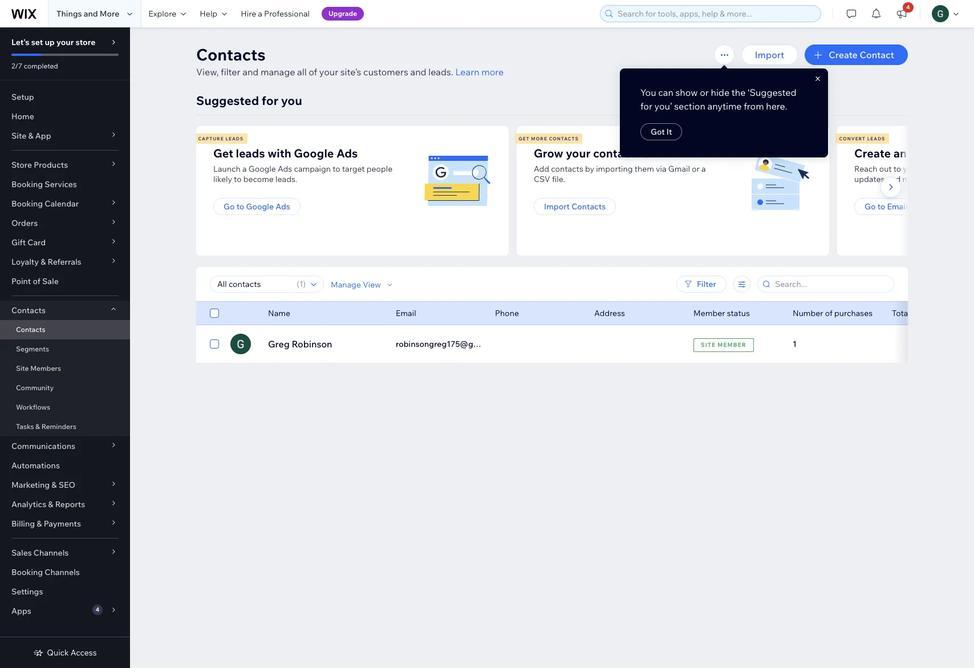 Task type: locate. For each thing, give the bounding box(es) containing it.
create left contact
[[829, 49, 858, 60]]

0 horizontal spatial a
[[242, 164, 247, 174]]

a down leads
[[242, 164, 247, 174]]

site for site members
[[16, 364, 29, 373]]

services
[[45, 179, 77, 189]]

2 vertical spatial booking
[[11, 567, 43, 577]]

0 horizontal spatial or
[[692, 164, 700, 174]]

contacts down by
[[572, 201, 606, 212]]

ads up target
[[337, 146, 358, 160]]

of left sale
[[33, 276, 40, 286]]

and left more
[[84, 9, 98, 19]]

member down status
[[718, 341, 747, 348]]

your inside create an email campa reach out to your subscribers wi
[[903, 164, 920, 174]]

& for marketing
[[52, 480, 57, 490]]

let's
[[11, 37, 29, 47]]

0 horizontal spatial go
[[224, 201, 235, 212]]

)
[[303, 279, 306, 289]]

1 horizontal spatial 1
[[793, 339, 797, 349]]

leads up get
[[226, 136, 244, 141]]

ads down get leads with google ads launch a google ads campaign to target people likely to become leads.
[[276, 201, 290, 212]]

analytics & reports
[[11, 499, 85, 509]]

out
[[880, 164, 892, 174]]

google down leads
[[249, 164, 276, 174]]

import up 'suggested
[[755, 49, 785, 60]]

0 vertical spatial 1
[[299, 279, 303, 289]]

0 vertical spatial site
[[11, 131, 26, 141]]

& right billing
[[37, 519, 42, 529]]

and right customers at the left top of page
[[410, 66, 426, 78]]

segments
[[16, 345, 49, 353]]

site & app button
[[0, 126, 130, 145]]

filter
[[221, 66, 241, 78]]

ads
[[337, 146, 358, 160], [278, 164, 292, 174], [276, 201, 290, 212]]

of right all
[[309, 66, 317, 78]]

you can show or hide the 'suggested for you' section anytime from here.
[[641, 87, 797, 112]]

0 vertical spatial google
[[294, 146, 334, 160]]

1 horizontal spatial of
[[309, 66, 317, 78]]

or right gmail
[[692, 164, 700, 174]]

your left site's
[[319, 66, 338, 78]]

ads down the with
[[278, 164, 292, 174]]

suggested
[[196, 93, 259, 108]]

contacts up filter
[[196, 44, 266, 64]]

apps
[[11, 606, 31, 616]]

& inside popup button
[[37, 519, 42, 529]]

1 leads from the left
[[226, 136, 244, 141]]

& right tasks
[[35, 422, 40, 431]]

& for billing
[[37, 519, 42, 529]]

0 vertical spatial create
[[829, 49, 858, 60]]

get
[[519, 136, 530, 141]]

csv
[[534, 174, 550, 184]]

of
[[309, 66, 317, 78], [33, 276, 40, 286], [825, 308, 833, 318]]

reminders
[[41, 422, 76, 431]]

& left reports
[[48, 499, 53, 509]]

1 vertical spatial or
[[692, 164, 700, 174]]

Unsaved view field
[[214, 276, 293, 292]]

2 vertical spatial site
[[16, 364, 29, 373]]

1 left manage at left
[[299, 279, 303, 289]]

1 vertical spatial google
[[249, 164, 276, 174]]

site down "home" at left
[[11, 131, 26, 141]]

0 horizontal spatial leads
[[226, 136, 244, 141]]

contact
[[860, 49, 894, 60]]

1 horizontal spatial import
[[755, 49, 785, 60]]

1 vertical spatial marketing
[[11, 480, 50, 490]]

create inside button
[[829, 49, 858, 60]]

tasks & reminders link
[[0, 417, 130, 436]]

you
[[281, 93, 302, 108]]

import inside button
[[544, 201, 570, 212]]

tasks
[[16, 422, 34, 431]]

site's
[[340, 66, 361, 78]]

marketing up "analytics"
[[11, 480, 50, 490]]

marketing down subscribers
[[910, 201, 948, 212]]

launch
[[213, 164, 241, 174]]

google inside go to google ads button
[[246, 201, 274, 212]]

or inside 'grow your contact list add contacts by importing them via gmail or a csv file.'
[[692, 164, 700, 174]]

& left app
[[28, 131, 33, 141]]

0 vertical spatial ads
[[337, 146, 358, 160]]

channels inside the sales channels popup button
[[34, 548, 69, 558]]

your down an
[[903, 164, 920, 174]]

2 vertical spatial ads
[[276, 201, 290, 212]]

contacts down point of sale on the left top of page
[[11, 305, 46, 315]]

2 vertical spatial of
[[825, 308, 833, 318]]

of right the number
[[825, 308, 833, 318]]

create for an
[[855, 146, 891, 160]]

0 vertical spatial of
[[309, 66, 317, 78]]

contacts inside popup button
[[11, 305, 46, 315]]

channels down the sales channels popup button
[[45, 567, 80, 577]]

0 horizontal spatial and
[[84, 9, 98, 19]]

booking up orders
[[11, 199, 43, 209]]

0 horizontal spatial import
[[544, 201, 570, 212]]

0 horizontal spatial marketing
[[11, 480, 50, 490]]

go inside go to google ads button
[[224, 201, 235, 212]]

to down become
[[237, 201, 244, 212]]

0 vertical spatial import
[[755, 49, 785, 60]]

home link
[[0, 107, 130, 126]]

1 horizontal spatial go
[[865, 201, 876, 212]]

booking up settings
[[11, 567, 43, 577]]

to right 'out'
[[894, 164, 901, 174]]

completed
[[24, 62, 58, 70]]

create
[[829, 49, 858, 60], [855, 146, 891, 160]]

site
[[11, 131, 26, 141], [701, 341, 716, 348], [16, 364, 29, 373]]

your inside "sidebar" element
[[56, 37, 74, 47]]

members
[[30, 364, 61, 373]]

0 vertical spatial channels
[[34, 548, 69, 558]]

1 horizontal spatial 4
[[906, 3, 910, 11]]

to right 'likely'
[[234, 174, 242, 184]]

hire
[[241, 9, 256, 19]]

channels
[[34, 548, 69, 558], [45, 567, 80, 577]]

import button
[[741, 44, 798, 65]]

booking channels link
[[0, 562, 130, 582]]

to left target
[[333, 164, 340, 174]]

gift card button
[[0, 233, 130, 252]]

1 vertical spatial site
[[701, 341, 716, 348]]

1 horizontal spatial or
[[700, 87, 709, 98]]

segments link
[[0, 339, 130, 359]]

contacts inside button
[[572, 201, 606, 212]]

Search... field
[[772, 276, 890, 292]]

1 vertical spatial create
[[855, 146, 891, 160]]

1 vertical spatial booking
[[11, 199, 43, 209]]

calendar
[[45, 199, 79, 209]]

suggested for you
[[196, 93, 302, 108]]

leads right convert
[[867, 136, 886, 141]]

list
[[195, 126, 974, 256]]

email up robinsongreg175@gmail.com
[[396, 308, 416, 318]]

sales channels button
[[0, 543, 130, 562]]

and right filter
[[243, 66, 259, 78]]

& inside popup button
[[48, 499, 53, 509]]

1 vertical spatial channels
[[45, 567, 80, 577]]

2 leads from the left
[[867, 136, 886, 141]]

create inside create an email campa reach out to your subscribers wi
[[855, 146, 891, 160]]

products
[[34, 160, 68, 170]]

of inside "sidebar" element
[[33, 276, 40, 286]]

1 horizontal spatial marketing
[[910, 201, 948, 212]]

1 down the number
[[793, 339, 797, 349]]

2 booking from the top
[[11, 199, 43, 209]]

subscribers
[[922, 164, 965, 174]]

4
[[906, 3, 910, 11], [96, 606, 99, 613]]

1 go from the left
[[224, 201, 235, 212]]

Search for tools, apps, help & more... field
[[614, 6, 817, 22]]

go
[[224, 201, 235, 212], [865, 201, 876, 212]]

billing
[[11, 519, 35, 529]]

0 horizontal spatial 1
[[299, 279, 303, 289]]

1 vertical spatial email
[[396, 308, 416, 318]]

1 vertical spatial 1
[[793, 339, 797, 349]]

member left status
[[694, 308, 725, 318]]

booking inside dropdown button
[[11, 199, 43, 209]]

billing & payments button
[[0, 514, 130, 533]]

& right loyalty
[[41, 257, 46, 267]]

go to email marketing button
[[855, 198, 958, 215]]

site inside site & app dropdown button
[[11, 131, 26, 141]]

home
[[11, 111, 34, 122]]

them
[[635, 164, 654, 174]]

a right hire
[[258, 9, 262, 19]]

1 vertical spatial of
[[33, 276, 40, 286]]

0 horizontal spatial of
[[33, 276, 40, 286]]

to down 'out'
[[878, 201, 886, 212]]

1 horizontal spatial email
[[887, 201, 908, 212]]

go inside go to email marketing button
[[865, 201, 876, 212]]

things
[[56, 9, 82, 19]]

via
[[656, 164, 667, 174]]

go down 'likely'
[[224, 201, 235, 212]]

channels inside booking channels link
[[45, 567, 80, 577]]

or
[[700, 87, 709, 98], [692, 164, 700, 174]]

1 vertical spatial 4
[[96, 606, 99, 613]]

0 vertical spatial email
[[887, 201, 908, 212]]

0 vertical spatial leads.
[[429, 66, 453, 78]]

your inside contacts view, filter and manage all of your site's customers and leads. learn more
[[319, 66, 338, 78]]

more
[[482, 66, 504, 78]]

1 vertical spatial import
[[544, 201, 570, 212]]

or left 'hide' in the right of the page
[[700, 87, 709, 98]]

import for import
[[755, 49, 785, 60]]

email down 'out'
[[887, 201, 908, 212]]

a right gmail
[[702, 164, 706, 174]]

2 horizontal spatial of
[[825, 308, 833, 318]]

0 horizontal spatial 4
[[96, 606, 99, 613]]

help button
[[193, 0, 234, 27]]

your up contacts
[[566, 146, 591, 160]]

site down segments
[[16, 364, 29, 373]]

3 booking from the top
[[11, 567, 43, 577]]

leads. left learn
[[429, 66, 453, 78]]

for left you on the top left
[[262, 93, 278, 108]]

1 booking from the top
[[11, 179, 43, 189]]

importing
[[596, 164, 633, 174]]

campaign
[[294, 164, 331, 174]]

None checkbox
[[210, 306, 219, 320], [210, 337, 219, 351], [210, 306, 219, 320], [210, 337, 219, 351]]

your
[[56, 37, 74, 47], [319, 66, 338, 78], [566, 146, 591, 160], [903, 164, 920, 174]]

help
[[200, 9, 217, 19]]

channels up the booking channels
[[34, 548, 69, 558]]

0 horizontal spatial leads.
[[276, 174, 297, 184]]

contacts up segments
[[16, 325, 45, 334]]

contacts inside contacts view, filter and manage all of your site's customers and leads. learn more
[[196, 44, 266, 64]]

0 vertical spatial marketing
[[910, 201, 948, 212]]

list containing get leads with google ads
[[195, 126, 974, 256]]

& left seo
[[52, 480, 57, 490]]

google
[[294, 146, 334, 160], [249, 164, 276, 174], [246, 201, 274, 212]]

leads
[[226, 136, 244, 141], [867, 136, 886, 141]]

site down member status
[[701, 341, 716, 348]]

go down reach
[[865, 201, 876, 212]]

1 horizontal spatial leads
[[867, 136, 886, 141]]

1 horizontal spatial a
[[258, 9, 262, 19]]

0 vertical spatial 4
[[906, 3, 910, 11]]

sidebar element
[[0, 27, 130, 668]]

create up reach
[[855, 146, 891, 160]]

for down you
[[641, 100, 652, 112]]

import down the file.
[[544, 201, 570, 212]]

0 vertical spatial booking
[[11, 179, 43, 189]]

& inside 'dropdown button'
[[52, 480, 57, 490]]

google down become
[[246, 201, 274, 212]]

marketing inside button
[[910, 201, 948, 212]]

2 go from the left
[[865, 201, 876, 212]]

of for number of purchases
[[825, 308, 833, 318]]

import inside button
[[755, 49, 785, 60]]

marketing & seo
[[11, 480, 75, 490]]

your right up
[[56, 37, 74, 47]]

2 horizontal spatial a
[[702, 164, 706, 174]]

app
[[35, 131, 51, 141]]

4 inside "sidebar" element
[[96, 606, 99, 613]]

0 horizontal spatial email
[[396, 308, 416, 318]]

1 vertical spatial leads.
[[276, 174, 297, 184]]

view,
[[196, 66, 219, 78]]

booking down store at the left of page
[[11, 179, 43, 189]]

import contacts button
[[534, 198, 616, 215]]

0 vertical spatial or
[[700, 87, 709, 98]]

contacts
[[196, 44, 266, 64], [572, 201, 606, 212], [11, 305, 46, 315], [16, 325, 45, 334]]

community
[[16, 383, 54, 392]]

access
[[71, 647, 97, 658]]

the
[[732, 87, 746, 98]]

leads. down the with
[[276, 174, 297, 184]]

2 vertical spatial google
[[246, 201, 274, 212]]

greg robinson image
[[230, 334, 251, 354]]

set
[[31, 37, 43, 47]]

robinson
[[292, 338, 332, 350]]

site inside the site members link
[[16, 364, 29, 373]]

google up campaign
[[294, 146, 334, 160]]

learn
[[455, 66, 480, 78]]

1 horizontal spatial leads.
[[429, 66, 453, 78]]

card
[[28, 237, 46, 248]]

1 horizontal spatial for
[[641, 100, 652, 112]]



Task type: describe. For each thing, give the bounding box(es) containing it.
address
[[594, 308, 625, 318]]

robinsongreg175@gmail.com
[[396, 339, 507, 349]]

analytics
[[11, 499, 46, 509]]

capture leads
[[198, 136, 244, 141]]

workflows
[[16, 403, 50, 411]]

to inside button
[[878, 201, 886, 212]]

seo
[[59, 480, 75, 490]]

customers
[[363, 66, 408, 78]]

0 vertical spatial member
[[694, 308, 725, 318]]

4 inside "button"
[[906, 3, 910, 11]]

a inside "link"
[[258, 9, 262, 19]]

import for import contacts
[[544, 201, 570, 212]]

& for site
[[28, 131, 33, 141]]

your inside 'grow your contact list add contacts by importing them via gmail or a csv file.'
[[566, 146, 591, 160]]

store products
[[11, 160, 68, 170]]

1 horizontal spatial and
[[243, 66, 259, 78]]

analytics & reports button
[[0, 495, 130, 514]]

booking for booking calendar
[[11, 199, 43, 209]]

& for tasks
[[35, 422, 40, 431]]

with
[[268, 146, 291, 160]]

number
[[793, 308, 824, 318]]

wi
[[967, 164, 974, 174]]

up
[[45, 37, 55, 47]]

manage
[[331, 280, 361, 290]]

store products button
[[0, 155, 130, 175]]

booking channels
[[11, 567, 80, 577]]

& for loyalty
[[41, 257, 46, 267]]

hire a professional link
[[234, 0, 317, 27]]

4 button
[[889, 0, 914, 27]]

status
[[727, 308, 750, 318]]

leads. inside get leads with google ads launch a google ads campaign to target people likely to become leads.
[[276, 174, 297, 184]]

become
[[243, 174, 274, 184]]

contacts button
[[0, 301, 130, 320]]

booking calendar button
[[0, 194, 130, 213]]

upgrade button
[[322, 7, 364, 21]]

orders button
[[0, 213, 130, 233]]

contacts view, filter and manage all of your site's customers and leads. learn more
[[196, 44, 504, 78]]

gmail
[[668, 164, 690, 174]]

leads for create
[[867, 136, 886, 141]]

2 horizontal spatial and
[[410, 66, 426, 78]]

communications
[[11, 441, 75, 451]]

purchases
[[835, 308, 873, 318]]

got
[[651, 127, 665, 137]]

site for site & app
[[11, 131, 26, 141]]

gift card
[[11, 237, 46, 248]]

greg
[[268, 338, 290, 350]]

total
[[892, 308, 910, 318]]

site & app
[[11, 131, 51, 141]]

you'
[[655, 100, 672, 112]]

email inside button
[[887, 201, 908, 212]]

contacts link
[[0, 320, 130, 339]]

booking for booking services
[[11, 179, 43, 189]]

leads
[[236, 146, 265, 160]]

it
[[667, 127, 672, 137]]

reports
[[55, 499, 85, 509]]

community link
[[0, 378, 130, 398]]

1 vertical spatial ads
[[278, 164, 292, 174]]

settings link
[[0, 582, 130, 601]]

loyalty & referrals
[[11, 257, 81, 267]]

contacts
[[551, 164, 583, 174]]

professional
[[264, 9, 310, 19]]

get more contacts
[[519, 136, 579, 141]]

channels for booking channels
[[45, 567, 80, 577]]

by
[[585, 164, 594, 174]]

filter button
[[677, 276, 727, 293]]

1 vertical spatial member
[[718, 341, 747, 348]]

of inside contacts view, filter and manage all of your site's customers and leads. learn more
[[309, 66, 317, 78]]

convert
[[839, 136, 866, 141]]

filter
[[697, 279, 717, 289]]

phone
[[495, 308, 519, 318]]

contact
[[593, 146, 635, 160]]

site for site member
[[701, 341, 716, 348]]

create contact
[[829, 49, 894, 60]]

booking services
[[11, 179, 77, 189]]

manage view button
[[331, 280, 395, 290]]

marketing inside 'dropdown button'
[[11, 480, 50, 490]]

sale
[[42, 276, 59, 286]]

people
[[367, 164, 393, 174]]

'suggested
[[748, 87, 797, 98]]

site members link
[[0, 359, 130, 378]]

go to google ads button
[[213, 198, 301, 215]]

to inside create an email campa reach out to your subscribers wi
[[894, 164, 901, 174]]

for inside you can show or hide the 'suggested for you' section anytime from here.
[[641, 100, 652, 112]]

convert leads
[[839, 136, 886, 141]]

booking for booking channels
[[11, 567, 43, 577]]

to inside button
[[237, 201, 244, 212]]

workflows link
[[0, 398, 130, 417]]

list
[[637, 146, 654, 160]]

create for contact
[[829, 49, 858, 60]]

or inside you can show or hide the 'suggested for you' section anytime from here.
[[700, 87, 709, 98]]

all
[[297, 66, 307, 78]]

site members
[[16, 364, 61, 373]]

an
[[894, 146, 907, 160]]

channels for sales channels
[[34, 548, 69, 558]]

(
[[297, 279, 299, 289]]

booking calendar
[[11, 199, 79, 209]]

add
[[534, 164, 549, 174]]

leads. inside contacts view, filter and manage all of your site's customers and leads. learn more
[[429, 66, 453, 78]]

0 horizontal spatial for
[[262, 93, 278, 108]]

you
[[641, 87, 656, 98]]

from
[[744, 100, 764, 112]]

a inside get leads with google ads launch a google ads campaign to target people likely to become leads.
[[242, 164, 247, 174]]

billing & payments
[[11, 519, 81, 529]]

here.
[[766, 100, 787, 112]]

automations
[[11, 460, 60, 471]]

more
[[531, 136, 548, 141]]

hire a professional
[[241, 9, 310, 19]]

ads inside button
[[276, 201, 290, 212]]

go to google ads
[[224, 201, 290, 212]]

& for analytics
[[48, 499, 53, 509]]

go for get
[[224, 201, 235, 212]]

of for point of sale
[[33, 276, 40, 286]]

booking services link
[[0, 175, 130, 194]]

leads for get
[[226, 136, 244, 141]]

go for create
[[865, 201, 876, 212]]

a inside 'grow your contact list add contacts by importing them via gmail or a csv file.'
[[702, 164, 706, 174]]

likely
[[213, 174, 232, 184]]

create an email campa reach out to your subscribers wi
[[855, 146, 974, 184]]

view
[[363, 280, 381, 290]]

point of sale link
[[0, 272, 130, 291]]

quick access
[[47, 647, 97, 658]]



Task type: vqa. For each thing, say whether or not it's contained in the screenshot.
bottom Started
no



